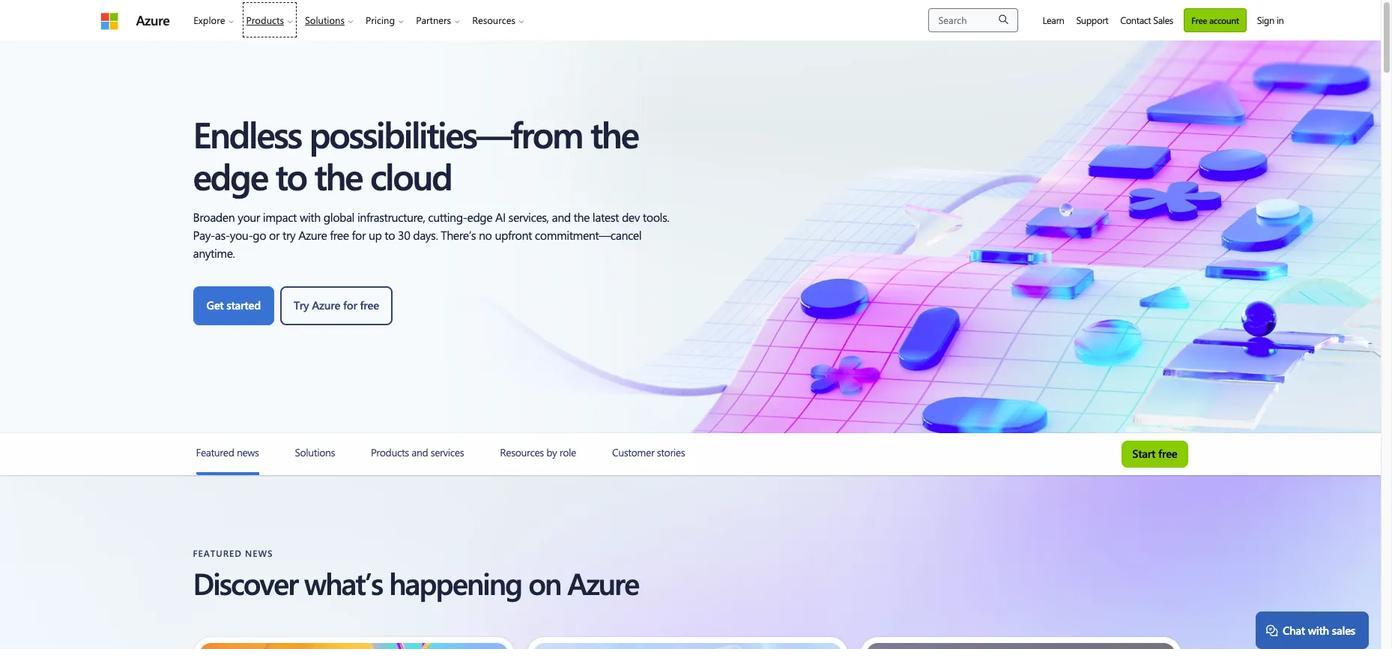 Task type: vqa. For each thing, say whether or not it's contained in the screenshot.
Decorative background image to the right
no



Task type: describe. For each thing, give the bounding box(es) containing it.
get
[[207, 298, 224, 313]]

support
[[1077, 13, 1109, 26]]

started
[[227, 298, 261, 313]]

explore
[[194, 13, 225, 26]]

support link
[[1071, 0, 1115, 40]]

free account
[[1192, 14, 1240, 26]]

sign in
[[1258, 13, 1285, 26]]

sales
[[1154, 13, 1174, 26]]

chat with sales button
[[1257, 612, 1370, 649]]

get started button
[[193, 286, 274, 325]]

free account link
[[1184, 8, 1247, 32]]

get started
[[207, 298, 261, 313]]

primary element
[[91, 0, 540, 40]]

edge
[[193, 151, 267, 199]]

sales
[[1333, 623, 1356, 638]]

Global search field
[[929, 8, 1019, 32]]

1 horizontal spatial the
[[591, 109, 638, 157]]

for
[[343, 298, 357, 313]]

learn
[[1043, 13, 1065, 26]]

pricing
[[366, 13, 395, 26]]

to
[[276, 151, 306, 199]]

free
[[1192, 14, 1208, 26]]

start free
[[1133, 446, 1178, 461]]

sign in link
[[1252, 0, 1291, 40]]

resources button
[[466, 0, 531, 40]]

try
[[294, 298, 309, 313]]



Task type: locate. For each thing, give the bounding box(es) containing it.
chat
[[1283, 623, 1306, 638]]

0 horizontal spatial azure
[[136, 11, 170, 29]]

contact sales
[[1121, 13, 1174, 26]]

chat with sales
[[1283, 623, 1356, 638]]

cloud
[[370, 151, 452, 199]]

explore button
[[188, 0, 240, 40]]

free
[[360, 298, 379, 313], [1159, 446, 1178, 461]]

0 horizontal spatial free
[[360, 298, 379, 313]]

azure left for at the left top of the page
[[312, 298, 340, 313]]

learn link
[[1037, 0, 1071, 40]]

account
[[1210, 14, 1240, 26]]

with
[[1309, 623, 1330, 638]]

1 horizontal spatial azure
[[312, 298, 340, 313]]

azure left explore
[[136, 11, 170, 29]]

1 horizontal spatial free
[[1159, 446, 1178, 461]]

featured news image
[[196, 472, 259, 475]]

free right for at the left top of the page
[[360, 298, 379, 313]]

in
[[1277, 13, 1285, 26]]

possibilities—from
[[309, 109, 583, 157]]

partners button
[[410, 0, 466, 40]]

1 vertical spatial free
[[1159, 446, 1178, 461]]

contact sales link
[[1115, 0, 1180, 40]]

products button
[[240, 0, 299, 40]]

endless possibilities—from the edge to the cloud
[[193, 109, 638, 199]]

try azure for free button
[[280, 286, 393, 325]]

azure link
[[136, 11, 170, 29]]

azure
[[136, 11, 170, 29], [312, 298, 340, 313]]

solutions button
[[299, 0, 360, 40]]

hero banner image image
[[0, 40, 1382, 433]]

start free button
[[1122, 441, 1189, 468]]

free right start on the right of the page
[[1159, 446, 1178, 461]]

azure inside button
[[312, 298, 340, 313]]

sign
[[1258, 13, 1275, 26]]

contact
[[1121, 13, 1152, 26]]

pricing button
[[360, 0, 410, 40]]

endless
[[193, 109, 301, 157]]

partners
[[416, 13, 451, 26]]

resources
[[472, 13, 516, 26]]

0 horizontal spatial the
[[315, 151, 362, 199]]

azure inside primary element
[[136, 11, 170, 29]]

products
[[246, 13, 284, 26]]

0 vertical spatial free
[[360, 298, 379, 313]]

the
[[591, 109, 638, 157], [315, 151, 362, 199]]

0 vertical spatial azure
[[136, 11, 170, 29]]

1 vertical spatial azure
[[312, 298, 340, 313]]

Search azure.com text field
[[929, 8, 1019, 32]]

solutions
[[305, 13, 345, 26]]

start
[[1133, 446, 1156, 461]]

try azure for free
[[294, 298, 379, 313]]



